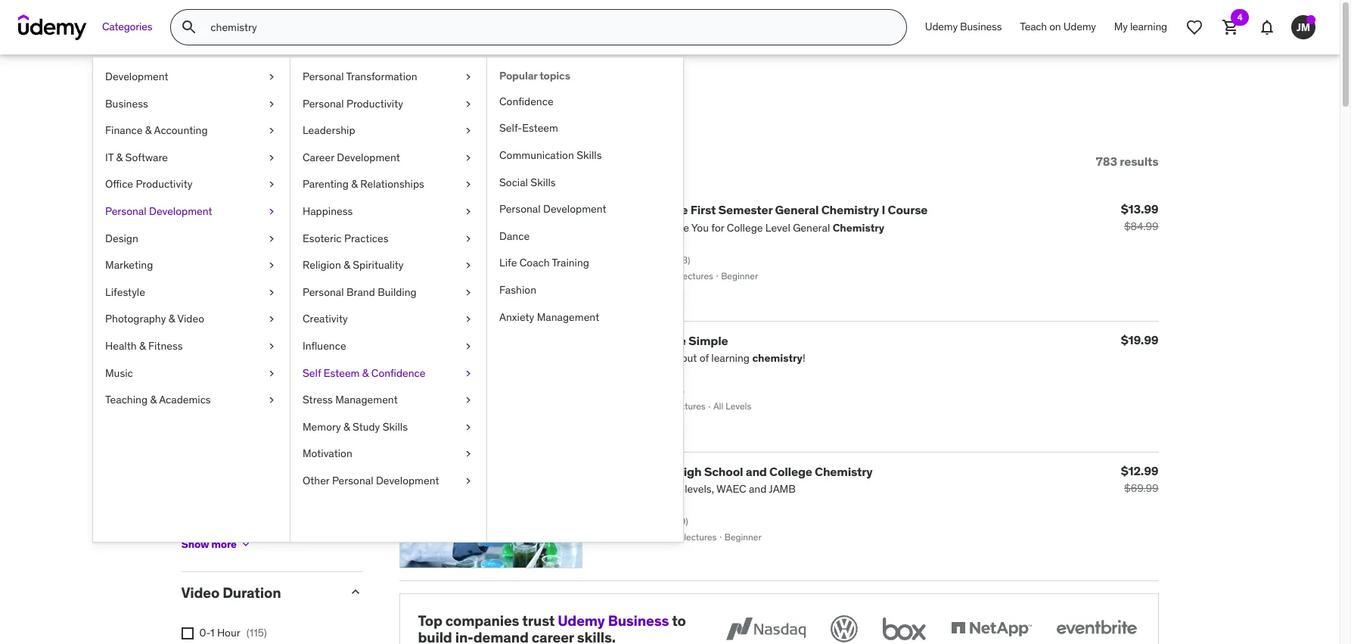 Task type: vqa. For each thing, say whether or not it's contained in the screenshot.
Message
no



Task type: locate. For each thing, give the bounding box(es) containing it.
parenting & relationships
[[303, 177, 424, 191]]

udemy business link left teach
[[916, 9, 1011, 45]]

xsmall image inside other personal development link
[[462, 474, 475, 489]]

1 vertical spatial udemy business link
[[558, 611, 669, 629]]

& for memory & study skills
[[344, 420, 350, 433]]

skills down communication
[[531, 175, 556, 189]]

udemy business
[[925, 20, 1002, 33]]

xsmall image inside memory & study skills link
[[462, 420, 475, 435]]

brand
[[347, 285, 375, 299]]

& right 3.5
[[273, 311, 279, 325]]

xsmall image for influence
[[462, 339, 475, 354]]

& right religion
[[344, 258, 350, 272]]

0 horizontal spatial productivity
[[136, 177, 193, 191]]

xsmall image for photography & video
[[266, 312, 278, 327]]

xsmall image for creativity
[[462, 312, 475, 327]]

0 vertical spatial productivity
[[347, 97, 403, 110]]

1 horizontal spatial productivity
[[347, 97, 403, 110]]

personal down religion
[[303, 285, 344, 299]]

783 inside status
[[1096, 153, 1118, 169]]

1 small image from the top
[[348, 384, 363, 399]]

xsmall image inside "music" link
[[266, 366, 278, 381]]

xsmall image inside leadership link
[[462, 123, 475, 138]]

show more button
[[181, 529, 252, 560]]

chemistry made simple
[[594, 333, 728, 348]]

skills down self-esteem link
[[577, 148, 602, 162]]

skills down stress management link
[[383, 420, 408, 433]]

skills for social skills
[[531, 175, 556, 189]]

& right 4.0 at left
[[273, 284, 280, 298]]

small image
[[348, 384, 363, 399], [348, 585, 363, 600]]

2 vertical spatial chemistry
[[815, 464, 873, 479]]

4.0 & up (464)
[[255, 284, 325, 298]]

up for 4.5 & up
[[282, 257, 294, 271]]

xsmall image for memory & study skills
[[462, 420, 475, 435]]

0 horizontal spatial esteem
[[324, 366, 360, 380]]

xsmall image inside "design" link
[[266, 231, 278, 246]]

memory & study skills
[[303, 420, 408, 433]]

xsmall image for finance & accounting
[[266, 123, 278, 138]]

4.0
[[255, 284, 271, 298]]

xsmall image inside photography & video link
[[266, 312, 278, 327]]

& for teaching & academics
[[150, 393, 157, 406]]

confidence down popular
[[499, 94, 554, 108]]

& for health & fitness
[[139, 339, 146, 353]]

783 for 783 results for "chemistry"
[[181, 89, 225, 120]]

chemistry down anxiety management link
[[594, 333, 652, 348]]

netapp image
[[948, 612, 1035, 644]]

xsmall image inside the esoteric practices link
[[462, 231, 475, 246]]

& for parenting & relationships
[[351, 177, 358, 191]]

xsmall image inside "office productivity" link
[[266, 177, 278, 192]]

0 horizontal spatial management
[[335, 393, 398, 406]]

0 vertical spatial management
[[537, 310, 600, 324]]

business
[[960, 20, 1002, 33], [105, 97, 148, 110], [608, 611, 669, 629]]

xsmall image inside the "personal transformation" link
[[462, 70, 475, 84]]

0 vertical spatial esteem
[[522, 121, 558, 135]]

xsmall image inside health & fitness link
[[266, 339, 278, 354]]

xsmall image for motivation
[[462, 447, 475, 462]]

video down 'lifestyle' link at the top
[[177, 312, 204, 326]]

marketing link
[[93, 252, 290, 279]]

& right health at the left bottom of page
[[139, 339, 146, 353]]

life coach training link
[[487, 250, 683, 277]]

teach
[[1020, 20, 1047, 33]]

783 for 783 results
[[1096, 153, 1118, 169]]

stress
[[303, 393, 333, 406]]

xsmall image inside stress management link
[[462, 393, 475, 408]]

shopping cart with 4 items image
[[1222, 18, 1240, 36]]

top
[[418, 611, 442, 629]]

1 horizontal spatial 783
[[1096, 153, 1118, 169]]

xsmall image for personal productivity
[[462, 97, 475, 111]]

1 vertical spatial small image
[[348, 585, 363, 600]]

& down career development
[[351, 177, 358, 191]]

0 vertical spatial chemistry
[[822, 202, 879, 217]]

xsmall image inside personal development link
[[266, 204, 278, 219]]

xsmall image for lifestyle
[[266, 285, 278, 300]]

2 vertical spatial skills
[[383, 420, 408, 433]]

1 vertical spatial business
[[105, 97, 148, 110]]

business left teach
[[960, 20, 1002, 33]]

4 link
[[1213, 9, 1249, 45]]

personal up for
[[303, 70, 344, 83]]

personal productivity link
[[291, 91, 487, 117]]

chemistry for the complete high school and college chemistry
[[815, 464, 873, 479]]

& for finance & accounting
[[145, 123, 152, 137]]

management up study
[[335, 393, 398, 406]]

personal development down office productivity
[[105, 204, 212, 218]]

& up fitness
[[169, 312, 175, 326]]

1 vertical spatial productivity
[[136, 177, 193, 191]]

dr.
[[594, 202, 610, 217]]

xsmall image for happiness
[[462, 204, 475, 219]]

xsmall image inside 'lifestyle' link
[[266, 285, 278, 300]]

accounting
[[154, 123, 208, 137]]

religion
[[303, 258, 341, 272]]

xsmall image for development
[[266, 70, 278, 84]]

xsmall image for parenting & relationships
[[462, 177, 475, 192]]

& right 4.5
[[273, 257, 279, 271]]

0 horizontal spatial udemy
[[558, 611, 605, 629]]

& right the 3.0
[[273, 338, 280, 352]]

$13.99 $84.99
[[1121, 202, 1159, 233]]

udemy business link left to
[[558, 611, 669, 629]]

personal development down the social skills
[[499, 202, 607, 216]]

1 vertical spatial video
[[181, 584, 220, 602]]

1 horizontal spatial udemy business link
[[916, 9, 1011, 45]]

chemistry right college
[[815, 464, 873, 479]]

2 horizontal spatial business
[[960, 20, 1002, 33]]

development down motivation link
[[376, 474, 439, 487]]

1 horizontal spatial esteem
[[522, 121, 558, 135]]

music
[[105, 366, 133, 380]]

xsmall image inside influence link
[[462, 339, 475, 354]]

development down categories dropdown button
[[105, 70, 168, 83]]

development down social skills link on the top of page
[[543, 202, 607, 216]]

xsmall image for stress management
[[462, 393, 475, 408]]

business left to
[[608, 611, 669, 629]]

1 horizontal spatial business
[[608, 611, 669, 629]]

submit search image
[[180, 18, 199, 36]]

xsmall image inside "teaching & academics" link
[[266, 393, 278, 408]]

lifestyle
[[105, 285, 145, 299]]

life
[[499, 256, 517, 270]]

& right finance on the left of the page
[[145, 123, 152, 137]]

& inside "link"
[[344, 258, 350, 272]]

(115)
[[247, 626, 267, 640]]

Search for anything text field
[[208, 14, 888, 40]]

video up 0-
[[181, 584, 220, 602]]

personal up dance
[[499, 202, 541, 216]]

1 vertical spatial skills
[[531, 175, 556, 189]]

teach on udemy
[[1020, 20, 1096, 33]]

esteem up stress management
[[324, 366, 360, 380]]

results inside status
[[1120, 153, 1159, 169]]

jm
[[1297, 20, 1311, 34]]

1 horizontal spatial personal development
[[499, 202, 607, 216]]

0 vertical spatial confidence
[[499, 94, 554, 108]]

1 horizontal spatial management
[[537, 310, 600, 324]]

xsmall image inside "creativity" link
[[462, 312, 475, 327]]

transformation
[[346, 70, 418, 83]]

& for it & software
[[116, 150, 123, 164]]

my learning
[[1115, 20, 1168, 33]]

0 horizontal spatial udemy business link
[[558, 611, 669, 629]]

motivation link
[[291, 441, 487, 468]]

xsmall image inside self esteem & confidence link
[[462, 366, 475, 381]]

self
[[303, 366, 321, 380]]

development inside the self esteem & confidence element
[[543, 202, 607, 216]]

1 vertical spatial chemistry
[[594, 333, 652, 348]]

fashion link
[[487, 277, 683, 304]]

photography & video
[[105, 312, 204, 326]]

anxiety management link
[[487, 304, 683, 331]]

0 horizontal spatial personal development
[[105, 204, 212, 218]]

4
[[1238, 11, 1243, 23]]

0 vertical spatial results
[[230, 89, 308, 120]]

productivity down the transformation on the left of the page
[[347, 97, 403, 110]]

$12.99
[[1121, 463, 1159, 478]]

in-
[[455, 628, 474, 644]]

783 results
[[1096, 153, 1159, 169]]

business up finance on the left of the page
[[105, 97, 148, 110]]

small image
[[348, 216, 363, 231]]

nasdaq image
[[722, 612, 809, 644]]

2 horizontal spatial skills
[[577, 148, 602, 162]]

& left study
[[344, 420, 350, 433]]

study
[[353, 420, 380, 433]]

finance & accounting link
[[93, 117, 290, 144]]

0 vertical spatial small image
[[348, 384, 363, 399]]

ratings button
[[181, 215, 336, 233]]

results left for
[[230, 89, 308, 120]]

other personal development link
[[291, 468, 487, 495]]

1 vertical spatial confidence
[[371, 366, 426, 380]]

xsmall image for health & fitness
[[266, 339, 278, 354]]

up for 4.0 & up
[[282, 284, 294, 298]]

& for religion & spirituality
[[344, 258, 350, 272]]

management inside the self esteem & confidence element
[[537, 310, 600, 324]]

high
[[675, 464, 702, 479]]

1 horizontal spatial skills
[[531, 175, 556, 189]]

social skills link
[[487, 169, 683, 196]]

dr. k's complete first semester general chemistry i course
[[594, 202, 928, 217]]

0 horizontal spatial results
[[230, 89, 308, 120]]

management down fashion link
[[537, 310, 600, 324]]

3.5 & up (541)
[[255, 311, 322, 325]]

ratings
[[181, 215, 233, 233]]

stress management link
[[291, 387, 487, 414]]

1 vertical spatial esteem
[[324, 366, 360, 380]]

results for 783 results for "chemistry"
[[230, 89, 308, 120]]

social skills
[[499, 175, 556, 189]]

development for left personal development link
[[149, 204, 212, 218]]

development link
[[93, 64, 290, 91]]

& right teaching
[[150, 393, 157, 406]]

xsmall image for it & software
[[266, 150, 278, 165]]

management for anxiety management
[[537, 310, 600, 324]]

productivity for office productivity
[[136, 177, 193, 191]]

0 horizontal spatial 783
[[181, 89, 225, 120]]

complete right k's
[[633, 202, 688, 217]]

social
[[499, 175, 528, 189]]

leadership
[[303, 123, 355, 137]]

health & fitness link
[[93, 333, 290, 360]]

xsmall image inside religion & spirituality "link"
[[462, 258, 475, 273]]

creativity link
[[291, 306, 487, 333]]

productivity down the software
[[136, 177, 193, 191]]

1 horizontal spatial udemy
[[925, 20, 958, 33]]

0 horizontal spatial business
[[105, 97, 148, 110]]

xsmall image
[[266, 70, 278, 84], [462, 70, 475, 84], [266, 97, 278, 111], [266, 123, 278, 138], [266, 150, 278, 165], [462, 204, 475, 219], [266, 312, 278, 327], [462, 312, 475, 327], [462, 339, 475, 354], [462, 366, 475, 381], [266, 393, 278, 408], [462, 447, 475, 462], [181, 481, 193, 493], [181, 508, 193, 520], [181, 627, 193, 640]]

1 vertical spatial management
[[335, 393, 398, 406]]

academics
[[159, 393, 211, 406]]

teaching & academics
[[105, 393, 211, 406]]

finance & accounting
[[105, 123, 208, 137]]

it & software link
[[93, 144, 290, 171]]

xsmall image inside parenting & relationships link
[[462, 177, 475, 192]]

marketing
[[105, 258, 153, 272]]

results for 783 results
[[1120, 153, 1159, 169]]

complete right the
[[618, 464, 673, 479]]

categories
[[102, 20, 152, 33]]

xsmall image for personal brand building
[[462, 285, 475, 300]]

xsmall image inside happiness link
[[462, 204, 475, 219]]

xsmall image inside the finance & accounting link
[[266, 123, 278, 138]]

up left "(571)"
[[282, 338, 294, 352]]

personal development link down office productivity
[[93, 198, 290, 225]]

xsmall image for leadership
[[462, 123, 475, 138]]

&
[[145, 123, 152, 137], [116, 150, 123, 164], [351, 177, 358, 191], [273, 257, 279, 271], [344, 258, 350, 272], [273, 284, 280, 298], [273, 311, 279, 325], [169, 312, 175, 326], [273, 338, 280, 352], [139, 339, 146, 353], [362, 366, 369, 380], [150, 393, 157, 406], [344, 420, 350, 433]]

popular
[[499, 69, 537, 82]]

esoteric
[[303, 231, 342, 245]]

1 vertical spatial results
[[1120, 153, 1159, 169]]

confidence down influence link
[[371, 366, 426, 380]]

0 vertical spatial business
[[960, 20, 1002, 33]]

xsmall image inside business link
[[266, 97, 278, 111]]

dr. k's complete first semester general chemistry i course link
[[594, 202, 928, 217]]

communication
[[499, 148, 574, 162]]

up left (464)
[[282, 284, 294, 298]]

0 vertical spatial complete
[[633, 202, 688, 217]]

1 vertical spatial 783
[[1096, 153, 1118, 169]]

business link
[[93, 91, 290, 117]]

companies
[[446, 611, 519, 629]]

development up parenting & relationships at left top
[[337, 150, 400, 164]]

xsmall image
[[462, 97, 475, 111], [462, 123, 475, 138], [462, 150, 475, 165], [266, 177, 278, 192], [462, 177, 475, 192], [266, 204, 278, 219], [266, 231, 278, 246], [462, 231, 475, 246], [266, 258, 278, 273], [462, 258, 475, 273], [266, 285, 278, 300], [462, 285, 475, 300], [266, 339, 278, 354], [266, 366, 278, 381], [462, 393, 475, 408], [462, 420, 475, 435], [181, 427, 193, 439], [181, 454, 193, 466], [462, 474, 475, 489], [240, 538, 252, 550]]

xsmall image inside development link
[[266, 70, 278, 84]]

2 small image from the top
[[348, 585, 363, 600]]

personal transformation link
[[291, 64, 487, 91]]

1 horizontal spatial personal development link
[[487, 196, 683, 223]]

xsmall image inside "it & software" link
[[266, 150, 278, 165]]

xsmall image inside motivation link
[[462, 447, 475, 462]]

self-esteem link
[[487, 115, 683, 142]]

personal development link down communication skills link at the top of page
[[487, 196, 683, 223]]

my
[[1115, 20, 1128, 33]]

personal brand building
[[303, 285, 417, 299]]

personal development link
[[487, 196, 683, 223], [93, 198, 290, 225]]

xsmall image inside personal productivity link
[[462, 97, 475, 111]]

software
[[125, 150, 168, 164]]

college
[[770, 464, 813, 479]]

results up $13.99
[[1120, 153, 1159, 169]]

xsmall image inside career development link
[[462, 150, 475, 165]]

chemistry left the i
[[822, 202, 879, 217]]

development down "office productivity" link
[[149, 204, 212, 218]]

anxiety management
[[499, 310, 600, 324]]

esteem up communication
[[522, 121, 558, 135]]

spirituality
[[353, 258, 404, 272]]

leadership link
[[291, 117, 487, 144]]

development inside career development link
[[337, 150, 400, 164]]

notifications image
[[1259, 18, 1277, 36]]

up left "(541)"
[[282, 311, 294, 325]]

show more
[[181, 537, 237, 551]]

& right it
[[116, 150, 123, 164]]

xsmall image inside marketing link
[[266, 258, 278, 273]]

0 vertical spatial 783
[[181, 89, 225, 120]]

xsmall image inside show more button
[[240, 538, 252, 550]]

0 vertical spatial skills
[[577, 148, 602, 162]]

career
[[303, 150, 334, 164]]

personal development inside the self esteem & confidence element
[[499, 202, 607, 216]]

up left (272)
[[282, 257, 294, 271]]

1 horizontal spatial results
[[1120, 153, 1159, 169]]

development inside development link
[[105, 70, 168, 83]]

up
[[282, 257, 294, 271], [282, 284, 294, 298], [282, 311, 294, 325], [282, 338, 294, 352]]

xsmall image inside personal brand building link
[[462, 285, 475, 300]]



Task type: describe. For each thing, give the bounding box(es) containing it.
up for 3.0 & up
[[282, 338, 294, 352]]

influence link
[[291, 333, 487, 360]]

building
[[378, 285, 417, 299]]

chemistry for dr. k's complete first semester general chemistry i course
[[822, 202, 879, 217]]

top companies trust udemy business
[[418, 611, 669, 629]]

(464)
[[300, 284, 325, 298]]

"chemistry"
[[351, 89, 488, 120]]

learning
[[1131, 20, 1168, 33]]

development for career development link
[[337, 150, 400, 164]]

& for 3.5 & up (541)
[[273, 311, 279, 325]]

personal development for left personal development link
[[105, 204, 212, 218]]

more
[[211, 537, 237, 551]]

1 horizontal spatial confidence
[[499, 94, 554, 108]]

design
[[105, 231, 138, 245]]

xsmall image for religion & spirituality
[[462, 258, 475, 273]]

religion & spirituality
[[303, 258, 404, 272]]

2 horizontal spatial udemy
[[1064, 20, 1096, 33]]

video duration
[[181, 584, 281, 602]]

office
[[105, 177, 133, 191]]

volkswagen image
[[828, 612, 861, 644]]

small image for language
[[348, 384, 363, 399]]

xsmall image for marketing
[[266, 258, 278, 273]]

development for the right personal development link
[[543, 202, 607, 216]]

2 vertical spatial business
[[608, 611, 669, 629]]

other
[[303, 474, 330, 487]]

relationships
[[360, 177, 424, 191]]

& for photography & video
[[169, 312, 175, 326]]

course
[[888, 202, 928, 217]]

4.5
[[255, 257, 270, 271]]

parenting & relationships link
[[291, 171, 487, 198]]

development inside other personal development link
[[376, 474, 439, 487]]

xsmall image for office productivity
[[266, 177, 278, 192]]

personal up leadership
[[303, 97, 344, 110]]

the complete high school and college chemistry
[[594, 464, 873, 479]]

self-esteem
[[499, 121, 558, 135]]

& for 3.0 & up (571)
[[273, 338, 280, 352]]

3.0 & up (571)
[[255, 338, 323, 352]]

personal development for the right personal development link
[[499, 202, 607, 216]]

training
[[552, 256, 590, 270]]

popular topics
[[499, 69, 570, 82]]

0-
[[199, 626, 210, 640]]

xsmall image for other personal development
[[462, 474, 475, 489]]

self esteem & confidence element
[[487, 58, 683, 542]]

happiness link
[[291, 198, 487, 225]]

xsmall image for career development
[[462, 150, 475, 165]]

general
[[775, 202, 819, 217]]

skills for communication skills
[[577, 148, 602, 162]]

0 vertical spatial udemy business link
[[916, 9, 1011, 45]]

personal right other
[[332, 474, 373, 487]]

4.5 & up (272)
[[255, 257, 324, 271]]

duration
[[223, 584, 281, 602]]

jm link
[[1286, 9, 1322, 45]]

and
[[746, 464, 767, 479]]

wishlist image
[[1186, 18, 1204, 36]]

categories button
[[93, 9, 161, 45]]

dance
[[499, 229, 530, 243]]

$12.99 $69.99
[[1121, 463, 1159, 495]]

português
[[199, 533, 248, 547]]

xsmall image for business
[[266, 97, 278, 111]]

language
[[181, 383, 247, 402]]

(541)
[[300, 311, 322, 325]]

esteem for self-
[[522, 121, 558, 135]]

& for 4.0 & up (464)
[[273, 284, 280, 298]]

xsmall image for music
[[266, 366, 278, 381]]

0 horizontal spatial confidence
[[371, 366, 426, 380]]

$69.99
[[1125, 481, 1159, 495]]

(571)
[[300, 338, 323, 352]]

xsmall image for esoteric practices
[[462, 231, 475, 246]]

xsmall image for teaching & academics
[[266, 393, 278, 408]]

1
[[210, 626, 215, 640]]

productivity for personal productivity
[[347, 97, 403, 110]]

783 results status
[[1096, 153, 1159, 169]]

personal productivity
[[303, 97, 403, 110]]

happiness
[[303, 204, 353, 218]]

0 horizontal spatial personal development link
[[93, 198, 290, 225]]

$13.99
[[1121, 202, 1159, 217]]

health
[[105, 339, 137, 353]]

k's
[[613, 202, 631, 217]]

communication skills
[[499, 148, 602, 162]]

my learning link
[[1106, 9, 1177, 45]]

fitness
[[148, 339, 183, 353]]

on
[[1050, 20, 1061, 33]]

career
[[532, 628, 574, 644]]

xsmall image for design
[[266, 231, 278, 246]]

udemy image
[[18, 14, 87, 40]]

dance link
[[487, 223, 683, 250]]

creativity
[[303, 312, 348, 326]]

parenting
[[303, 177, 349, 191]]

esteem for self
[[324, 366, 360, 380]]

life coach training
[[499, 256, 590, 270]]

xsmall image for self esteem & confidence
[[462, 366, 475, 381]]

0 horizontal spatial skills
[[383, 420, 408, 433]]

career development
[[303, 150, 400, 164]]

stress management
[[303, 393, 398, 406]]

semester
[[719, 202, 773, 217]]

(272)
[[300, 257, 324, 271]]

xsmall image for personal development
[[266, 204, 278, 219]]

personal up design
[[105, 204, 147, 218]]

personal inside the self esteem & confidence element
[[499, 202, 541, 216]]

chemistry made simple link
[[594, 333, 728, 348]]

& for 4.5 & up (272)
[[273, 257, 279, 271]]

0-1 hour (115)
[[199, 626, 267, 640]]

0 vertical spatial video
[[177, 312, 204, 326]]

1 vertical spatial complete
[[618, 464, 673, 479]]

xsmall image for personal transformation
[[462, 70, 475, 84]]

simple
[[689, 333, 728, 348]]

show
[[181, 537, 209, 551]]

self esteem & confidence
[[303, 366, 426, 380]]

small image for video duration
[[348, 585, 363, 600]]

& up stress management
[[362, 366, 369, 380]]

self esteem & confidence link
[[291, 360, 487, 387]]

eventbrite image
[[1053, 612, 1140, 644]]

hour
[[217, 626, 240, 640]]

box image
[[879, 612, 930, 644]]

management for stress management
[[335, 393, 398, 406]]

self-
[[499, 121, 522, 135]]

xsmall image for show more
[[240, 538, 252, 550]]

it
[[105, 150, 114, 164]]

the
[[594, 464, 615, 479]]

confidence link
[[487, 88, 683, 115]]

lifestyle link
[[93, 279, 290, 306]]

to
[[672, 611, 686, 629]]

personal transformation
[[303, 70, 418, 83]]

you have alerts image
[[1307, 15, 1316, 24]]

esoteric practices link
[[291, 225, 487, 252]]

3.0
[[255, 338, 271, 352]]

memory & study skills link
[[291, 414, 487, 441]]

anxiety
[[499, 310, 535, 324]]



